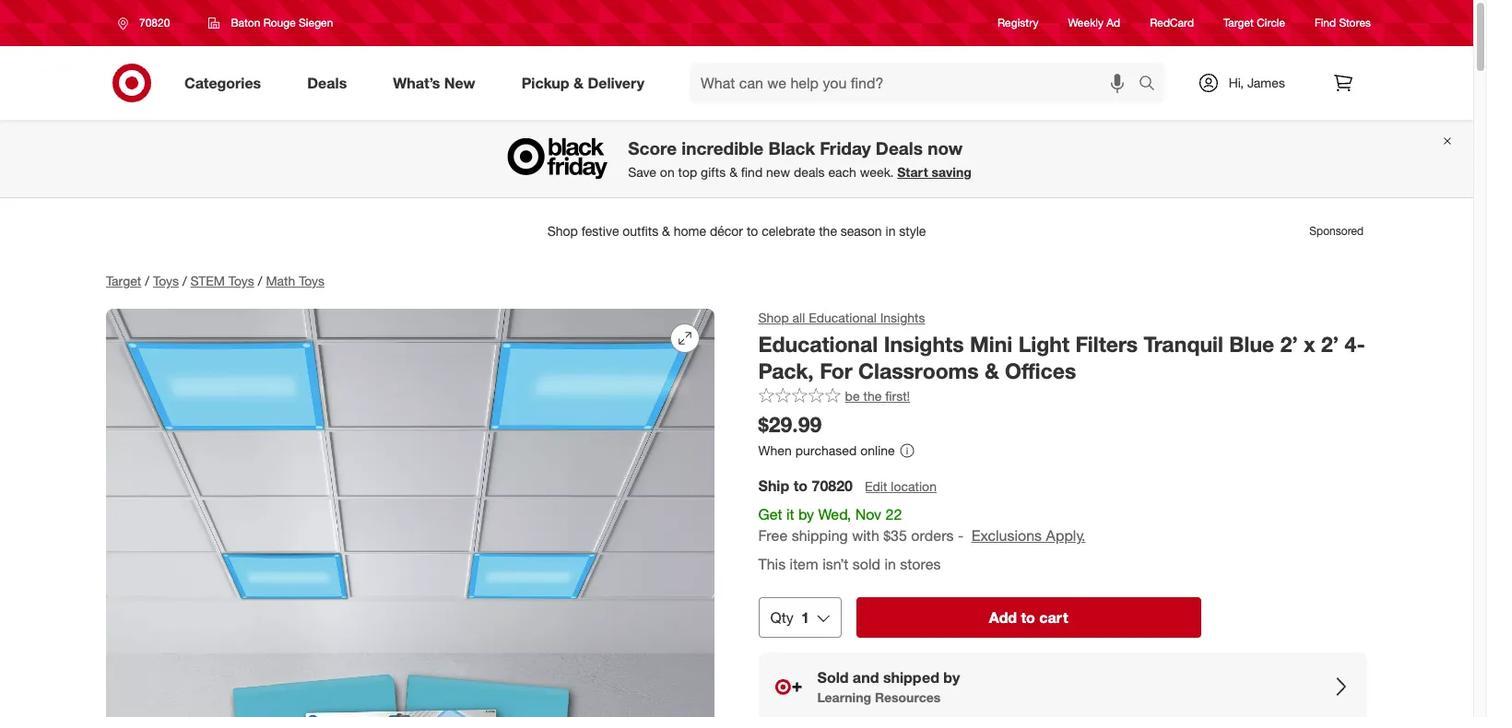 Task type: vqa. For each thing, say whether or not it's contained in the screenshot.
Hi, James
yes



Task type: describe. For each thing, give the bounding box(es) containing it.
x
[[1305, 331, 1316, 357]]

categories link
[[169, 63, 284, 103]]

1
[[802, 608, 810, 627]]

qty
[[771, 608, 794, 627]]

be the first! link
[[759, 388, 911, 406]]

this item isn't sold in stores
[[759, 555, 942, 574]]

$35
[[884, 527, 908, 545]]

blue
[[1230, 331, 1275, 357]]

find
[[1315, 16, 1337, 30]]

this
[[759, 555, 786, 574]]

to for 70820
[[794, 477, 808, 495]]

find stores link
[[1315, 15, 1371, 31]]

score
[[628, 138, 677, 159]]

target for target circle
[[1224, 16, 1254, 30]]

by inside sold and shipped by learning resources
[[944, 668, 961, 687]]

mini
[[971, 331, 1013, 357]]

black
[[769, 138, 815, 159]]

by inside get it by wed, nov 22 free shipping with $35 orders - exclusions apply.
[[799, 506, 815, 524]]

when purchased online
[[759, 443, 896, 459]]

pickup
[[522, 73, 570, 92]]

redcard
[[1150, 16, 1194, 30]]

70820 inside fulfillment region
[[813, 477, 854, 495]]

delivery
[[588, 73, 645, 92]]

and
[[853, 668, 880, 687]]

target circle link
[[1224, 15, 1286, 31]]

0 vertical spatial insights
[[881, 310, 926, 326]]

2 2' from the left
[[1322, 331, 1340, 357]]

tranquil
[[1145, 331, 1224, 357]]

stem
[[191, 273, 225, 289]]

add
[[990, 608, 1018, 627]]

saving
[[932, 164, 972, 180]]

ad
[[1107, 16, 1121, 30]]

pickup & delivery link
[[506, 63, 668, 103]]

wed,
[[819, 506, 852, 524]]

pickup & delivery
[[522, 73, 645, 92]]

apply.
[[1047, 527, 1086, 545]]

for
[[821, 358, 853, 383]]

free
[[759, 527, 788, 545]]

70820 inside dropdown button
[[139, 16, 170, 30]]

what's new
[[393, 73, 476, 92]]

exclusions
[[972, 527, 1043, 545]]

baton
[[231, 16, 260, 30]]

stores
[[1340, 16, 1371, 30]]

cart
[[1040, 608, 1069, 627]]

top
[[678, 164, 697, 180]]

find stores
[[1315, 16, 1371, 30]]

all
[[793, 310, 806, 326]]

$29.99
[[759, 412, 823, 438]]

search
[[1131, 75, 1175, 94]]

2 / from the left
[[183, 273, 187, 289]]

offices
[[1006, 358, 1077, 383]]

nov
[[856, 506, 882, 524]]

0 horizontal spatial &
[[574, 73, 584, 92]]

to for cart
[[1022, 608, 1036, 627]]

3 toys from the left
[[299, 273, 325, 289]]

stores
[[901, 555, 942, 574]]

math
[[266, 273, 295, 289]]

first!
[[886, 389, 911, 404]]

save
[[628, 164, 657, 180]]

classrooms
[[859, 358, 980, 383]]

0 horizontal spatial deals
[[307, 73, 347, 92]]

math toys link
[[266, 273, 325, 289]]

target / toys / stem toys / math toys
[[106, 273, 325, 289]]

hi,
[[1229, 75, 1244, 90]]

gifts
[[701, 164, 726, 180]]

0 vertical spatial educational
[[810, 310, 877, 326]]

with
[[853, 527, 880, 545]]

baton rouge siegen
[[231, 16, 333, 30]]

& inside score incredible black friday deals now save on top gifts & find new deals each week. start saving
[[730, 164, 738, 180]]

sold and shipped by learning resources
[[818, 668, 961, 705]]

70820 button
[[106, 6, 189, 40]]

1 vertical spatial insights
[[885, 331, 965, 357]]

target circle
[[1224, 16, 1286, 30]]

location
[[892, 479, 937, 495]]

item
[[790, 555, 819, 574]]

new
[[444, 73, 476, 92]]

edit location button
[[865, 477, 938, 497]]

online
[[861, 443, 896, 459]]



Task type: locate. For each thing, give the bounding box(es) containing it.
weekly ad
[[1068, 16, 1121, 30]]

find
[[741, 164, 763, 180]]

isn't
[[823, 555, 849, 574]]

weekly ad link
[[1068, 15, 1121, 31]]

0 horizontal spatial 2'
[[1281, 331, 1299, 357]]

purchased
[[796, 443, 858, 459]]

deals down siegen
[[307, 73, 347, 92]]

target left toys link
[[106, 273, 141, 289]]

edit
[[866, 479, 888, 495]]

target
[[1224, 16, 1254, 30], [106, 273, 141, 289]]

add to cart
[[990, 608, 1069, 627]]

rouge
[[263, 16, 296, 30]]

the
[[864, 389, 883, 404]]

deals up start
[[876, 138, 923, 159]]

circle
[[1257, 16, 1286, 30]]

exclusions apply. link
[[972, 527, 1086, 545]]

1 horizontal spatial to
[[1022, 608, 1036, 627]]

2 horizontal spatial /
[[258, 273, 262, 289]]

0 vertical spatial deals
[[307, 73, 347, 92]]

1 / from the left
[[145, 273, 149, 289]]

2 horizontal spatial &
[[985, 358, 1000, 383]]

score incredible black friday deals now save on top gifts & find new deals each week. start saving
[[628, 138, 972, 180]]

to right the ship on the right bottom of the page
[[794, 477, 808, 495]]

0 vertical spatial 70820
[[139, 16, 170, 30]]

stem toys link
[[191, 273, 254, 289]]

2'
[[1281, 331, 1299, 357], [1322, 331, 1340, 357]]

new
[[766, 164, 790, 180]]

educational right all on the top of the page
[[810, 310, 877, 326]]

1 horizontal spatial &
[[730, 164, 738, 180]]

1 2' from the left
[[1281, 331, 1299, 357]]

& down mini
[[985, 358, 1000, 383]]

&
[[574, 73, 584, 92], [730, 164, 738, 180], [985, 358, 1000, 383]]

2 vertical spatial &
[[985, 358, 1000, 383]]

toys link
[[153, 273, 179, 289]]

1 horizontal spatial by
[[944, 668, 961, 687]]

sold
[[818, 668, 849, 687]]

0 horizontal spatial target
[[106, 273, 141, 289]]

fulfillment region
[[759, 476, 1368, 718]]

22
[[886, 506, 903, 524]]

be
[[846, 389, 861, 404]]

shop
[[759, 310, 790, 326]]

start
[[898, 164, 928, 180]]

in
[[885, 555, 897, 574]]

& left find
[[730, 164, 738, 180]]

each
[[829, 164, 857, 180]]

light
[[1019, 331, 1070, 357]]

registry
[[998, 16, 1039, 30]]

get
[[759, 506, 783, 524]]

2 toys from the left
[[229, 273, 254, 289]]

target left circle
[[1224, 16, 1254, 30]]

sold
[[853, 555, 881, 574]]

what's new link
[[377, 63, 499, 103]]

& inside shop all educational insights educational insights mini light filters tranquil blue 2' x 2' 4- pack, for classrooms & offices
[[985, 358, 1000, 383]]

0 vertical spatial target
[[1224, 16, 1254, 30]]

now
[[928, 138, 963, 159]]

what's
[[393, 73, 440, 92]]

1 horizontal spatial 2'
[[1322, 331, 1340, 357]]

0 vertical spatial &
[[574, 73, 584, 92]]

deals
[[307, 73, 347, 92], [876, 138, 923, 159]]

1 vertical spatial by
[[944, 668, 961, 687]]

1 vertical spatial to
[[1022, 608, 1036, 627]]

0 vertical spatial to
[[794, 477, 808, 495]]

What can we help you find? suggestions appear below search field
[[690, 63, 1143, 103]]

weekly
[[1068, 16, 1104, 30]]

by right shipped
[[944, 668, 961, 687]]

1 horizontal spatial 70820
[[813, 477, 854, 495]]

deals inside score incredible black friday deals now save on top gifts & find new deals each week. start saving
[[876, 138, 923, 159]]

0 vertical spatial by
[[799, 506, 815, 524]]

1 vertical spatial &
[[730, 164, 738, 180]]

when
[[759, 443, 793, 459]]

0 horizontal spatial 70820
[[139, 16, 170, 30]]

-
[[959, 527, 964, 545]]

1 vertical spatial 70820
[[813, 477, 854, 495]]

70820 left baton
[[139, 16, 170, 30]]

70820
[[139, 16, 170, 30], [813, 477, 854, 495]]

pack,
[[759, 358, 815, 383]]

add to cart button
[[857, 597, 1202, 638]]

learning
[[818, 689, 872, 705]]

educational up the for
[[759, 331, 879, 357]]

to right add
[[1022, 608, 1036, 627]]

1 toys from the left
[[153, 273, 179, 289]]

orders
[[912, 527, 955, 545]]

1 vertical spatial deals
[[876, 138, 923, 159]]

1 vertical spatial target
[[106, 273, 141, 289]]

week.
[[860, 164, 894, 180]]

to
[[794, 477, 808, 495], [1022, 608, 1036, 627]]

0 horizontal spatial to
[[794, 477, 808, 495]]

2' left x
[[1281, 331, 1299, 357]]

shipping
[[792, 527, 849, 545]]

toys right math
[[299, 273, 325, 289]]

resources
[[876, 689, 942, 705]]

3 / from the left
[[258, 273, 262, 289]]

0 horizontal spatial /
[[145, 273, 149, 289]]

target link
[[106, 273, 141, 289]]

shop all educational insights educational insights mini light filters tranquil blue 2' x 2' 4- pack, for classrooms & offices
[[759, 310, 1366, 383]]

shipped
[[884, 668, 940, 687]]

/ left toys link
[[145, 273, 149, 289]]

1 horizontal spatial deals
[[876, 138, 923, 159]]

be the first!
[[846, 389, 911, 404]]

ship to 70820
[[759, 477, 854, 495]]

it
[[787, 506, 795, 524]]

/ right toys link
[[183, 273, 187, 289]]

1 horizontal spatial toys
[[229, 273, 254, 289]]

deals link
[[292, 63, 370, 103]]

0 horizontal spatial toys
[[153, 273, 179, 289]]

toys
[[153, 273, 179, 289], [229, 273, 254, 289], [299, 273, 325, 289]]

advertisement region
[[91, 209, 1383, 254]]

insights
[[881, 310, 926, 326], [885, 331, 965, 357]]

1 horizontal spatial /
[[183, 273, 187, 289]]

target for target / toys / stem toys / math toys
[[106, 273, 141, 289]]

educational
[[810, 310, 877, 326], [759, 331, 879, 357]]

0 horizontal spatial by
[[799, 506, 815, 524]]

toys left stem
[[153, 273, 179, 289]]

toys right stem
[[229, 273, 254, 289]]

70820 up 'wed,'
[[813, 477, 854, 495]]

educational insights mini light filters tranquil blue 2' x 2' 4-pack, for classrooms & offices, 1 of 7 image
[[106, 309, 715, 718]]

2 horizontal spatial toys
[[299, 273, 325, 289]]

qty 1
[[771, 608, 810, 627]]

to inside button
[[1022, 608, 1036, 627]]

hi, james
[[1229, 75, 1286, 90]]

& right pickup at the top of page
[[574, 73, 584, 92]]

search button
[[1131, 63, 1175, 107]]

get it by wed, nov 22 free shipping with $35 orders - exclusions apply.
[[759, 506, 1086, 545]]

1 vertical spatial educational
[[759, 331, 879, 357]]

incredible
[[682, 138, 764, 159]]

/ left math
[[258, 273, 262, 289]]

baton rouge siegen button
[[197, 6, 345, 40]]

2' right x
[[1322, 331, 1340, 357]]

friday
[[820, 138, 871, 159]]

ship
[[759, 477, 790, 495]]

on
[[660, 164, 675, 180]]

siegen
[[299, 16, 333, 30]]

by right it
[[799, 506, 815, 524]]

1 horizontal spatial target
[[1224, 16, 1254, 30]]

4-
[[1346, 331, 1366, 357]]



